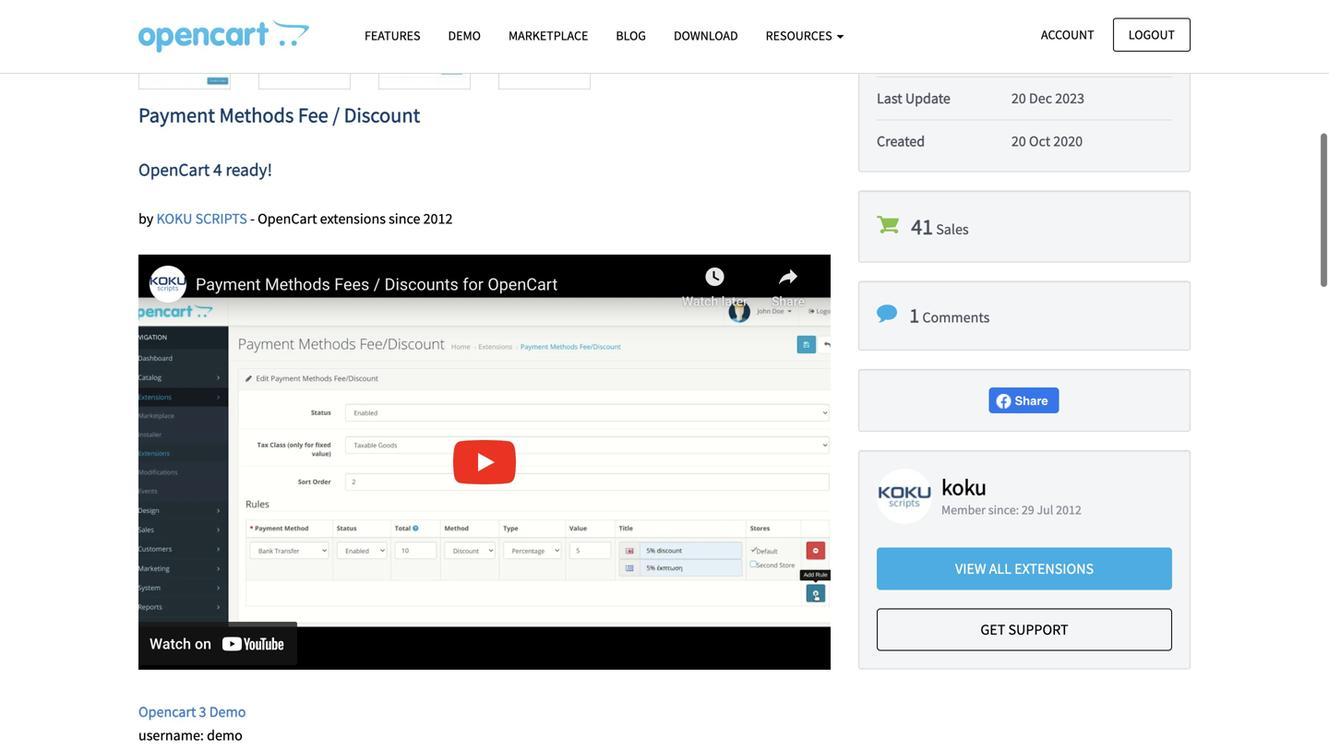 Task type: locate. For each thing, give the bounding box(es) containing it.
1 vertical spatial 20
[[1011, 132, 1026, 151]]

dec
[[1029, 89, 1052, 108]]

20 left 'oct' at the right top of page
[[1011, 132, 1026, 151]]

opencart
[[138, 158, 210, 180], [258, 210, 317, 228]]

2012 right jul
[[1056, 502, 1082, 518]]

20 left dec
[[1011, 89, 1026, 108]]

logout
[[1129, 26, 1175, 43]]

20
[[1011, 89, 1026, 108], [1011, 132, 1026, 151]]

logout link
[[1113, 18, 1191, 52]]

1 20 from the top
[[1011, 89, 1026, 108]]

1 vertical spatial extensions
[[1014, 560, 1094, 578]]

1 vertical spatial demo
[[209, 703, 246, 721]]

comments
[[922, 308, 990, 327]]

1 horizontal spatial extensions
[[1014, 560, 1094, 578]]

extensions inside view all extensions link
[[1014, 560, 1094, 578]]

last update
[[877, 89, 951, 108]]

1 horizontal spatial opencart
[[258, 210, 317, 228]]

/
[[333, 102, 340, 128]]

marketplace link
[[495, 19, 602, 52]]

opencart left "4"
[[138, 158, 210, 180]]

0 vertical spatial extensions
[[320, 210, 386, 228]]

1 vertical spatial opencart
[[258, 210, 317, 228]]

opencart - payment methods fee / discount image
[[138, 19, 309, 53]]

koku
[[941, 473, 987, 501]]

1 horizontal spatial demo
[[448, 27, 481, 44]]

koku scripts link
[[156, 210, 247, 228]]

demo right features
[[448, 27, 481, 44]]

marketplace
[[509, 27, 588, 44]]

resources link
[[752, 19, 858, 52]]

since
[[389, 210, 420, 228]]

features link
[[351, 19, 434, 52]]

cart mini image
[[877, 213, 899, 236]]

download link
[[660, 19, 752, 52]]

koku member since: 29 jul 2012
[[941, 473, 1082, 518]]

4
[[213, 158, 222, 180]]

2012 right since
[[423, 210, 453, 228]]

1 comments
[[909, 303, 990, 328]]

2012 inside koku member since: 29 jul 2012
[[1056, 502, 1082, 518]]

2020
[[1053, 132, 1083, 151]]

blog
[[616, 27, 646, 44]]

support
[[1008, 621, 1068, 639]]

by
[[138, 210, 153, 228]]

41 sales
[[911, 213, 969, 240]]

view all extensions
[[955, 560, 1094, 578]]

demo
[[448, 27, 481, 44], [209, 703, 246, 721]]

1 horizontal spatial 2012
[[1056, 502, 1082, 518]]

0 vertical spatial 20
[[1011, 89, 1026, 108]]

features
[[365, 27, 420, 44]]

extensions left since
[[320, 210, 386, 228]]

1 vertical spatial 2012
[[1056, 502, 1082, 518]]

created
[[877, 132, 925, 151]]

opencart right -
[[258, 210, 317, 228]]

sales
[[936, 220, 969, 238]]

demo up demo
[[209, 703, 246, 721]]

2023
[[1055, 89, 1085, 108]]

20 for 20 dec 2023
[[1011, 89, 1026, 108]]

0 vertical spatial opencart
[[138, 158, 210, 180]]

payment
[[138, 102, 215, 128]]

2012
[[423, 210, 453, 228], [1056, 502, 1082, 518]]

extensions
[[320, 210, 386, 228], [1014, 560, 1094, 578]]

0 horizontal spatial 2012
[[423, 210, 453, 228]]

all
[[989, 560, 1012, 578]]

0 vertical spatial demo
[[448, 27, 481, 44]]

extensions right "all"
[[1014, 560, 1094, 578]]

2 20 from the top
[[1011, 132, 1026, 151]]

0 horizontal spatial demo
[[209, 703, 246, 721]]



Task type: describe. For each thing, give the bounding box(es) containing it.
member
[[941, 502, 986, 518]]

1
[[909, 303, 919, 328]]

0 horizontal spatial extensions
[[320, 210, 386, 228]]

demo inside 'opencart 3 demo username: demo'
[[209, 703, 246, 721]]

koku image
[[877, 469, 932, 524]]

download
[[674, 27, 738, 44]]

view all extensions link
[[877, 548, 1172, 590]]

ready!
[[226, 158, 272, 180]]

comment image
[[877, 304, 897, 324]]

opencart 4 ready!
[[138, 158, 272, 180]]

payment methods fee / discount
[[138, 102, 420, 128]]

20 dec 2023
[[1011, 89, 1085, 108]]

discount
[[344, 102, 420, 128]]

29
[[1022, 502, 1034, 518]]

get support
[[981, 621, 1068, 639]]

by koku scripts - opencart extensions since 2012
[[138, 210, 453, 228]]

koku
[[156, 210, 192, 228]]

20 oct 2020
[[1011, 132, 1083, 151]]

username:
[[138, 726, 204, 745]]

since:
[[988, 502, 1019, 518]]

20 for 20 oct 2020
[[1011, 132, 1026, 151]]

fee
[[298, 102, 328, 128]]

0 horizontal spatial opencart
[[138, 158, 210, 180]]

scripts
[[195, 210, 247, 228]]

get
[[981, 621, 1005, 639]]

update
[[905, 89, 951, 108]]

blog link
[[602, 19, 660, 52]]

demo link
[[434, 19, 495, 52]]

view
[[955, 560, 986, 578]]

demo
[[207, 726, 243, 745]]

account link
[[1026, 18, 1110, 52]]

opencart
[[138, 703, 196, 721]]

3
[[199, 703, 206, 721]]

last
[[877, 89, 902, 108]]

account
[[1041, 26, 1094, 43]]

resources
[[766, 27, 835, 44]]

opencart 3 demo username: demo
[[138, 703, 246, 745]]

opencart 3 demo link
[[138, 703, 246, 721]]

get support link
[[877, 609, 1172, 651]]

methods
[[219, 102, 294, 128]]

jul
[[1037, 502, 1053, 518]]

-
[[250, 210, 255, 228]]

oct
[[1029, 132, 1050, 151]]

41
[[911, 213, 933, 240]]

0 vertical spatial 2012
[[423, 210, 453, 228]]



Task type: vqa. For each thing, say whether or not it's contained in the screenshot.
cars.
no



